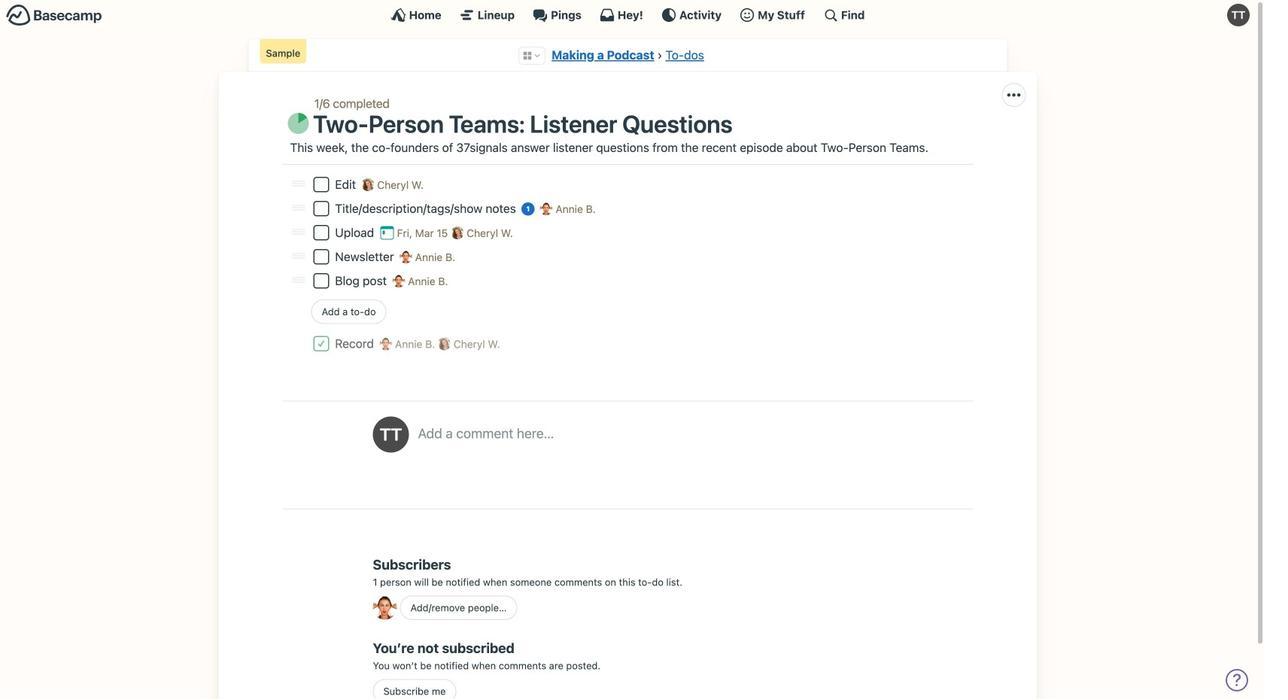 Task type: vqa. For each thing, say whether or not it's contained in the screenshot.
'breadcrumb' element on the top of the page
yes



Task type: locate. For each thing, give the bounding box(es) containing it.
keyboard shortcut: ⌘ + / image
[[823, 8, 838, 23]]

1 vertical spatial cheryl walters image
[[451, 226, 464, 239]]

0 vertical spatial terry turtle image
[[1227, 4, 1250, 26]]

terry turtle image
[[1227, 4, 1250, 26], [373, 416, 409, 453]]

1 vertical spatial terry turtle image
[[373, 416, 409, 453]]

breadcrumb element
[[249, 39, 1007, 72]]

0 horizontal spatial cheryl walters image
[[362, 178, 374, 191]]

cheryl walters image
[[438, 337, 451, 350]]

cheryl walters image
[[362, 178, 374, 191], [451, 226, 464, 239]]

1 horizontal spatial cheryl walters image
[[451, 226, 464, 239]]

1 horizontal spatial terry turtle image
[[1227, 4, 1250, 26]]

annie bryan image
[[540, 202, 553, 215], [400, 251, 412, 263], [379, 337, 392, 350], [373, 596, 397, 620]]



Task type: describe. For each thing, give the bounding box(es) containing it.
0 horizontal spatial terry turtle image
[[373, 416, 409, 453]]

terry turtle image inside main element
[[1227, 4, 1250, 26]]

0 vertical spatial cheryl walters image
[[362, 178, 374, 191]]

main element
[[0, 0, 1256, 29]]

switch accounts image
[[6, 4, 102, 27]]

annie bryan image
[[392, 275, 405, 287]]



